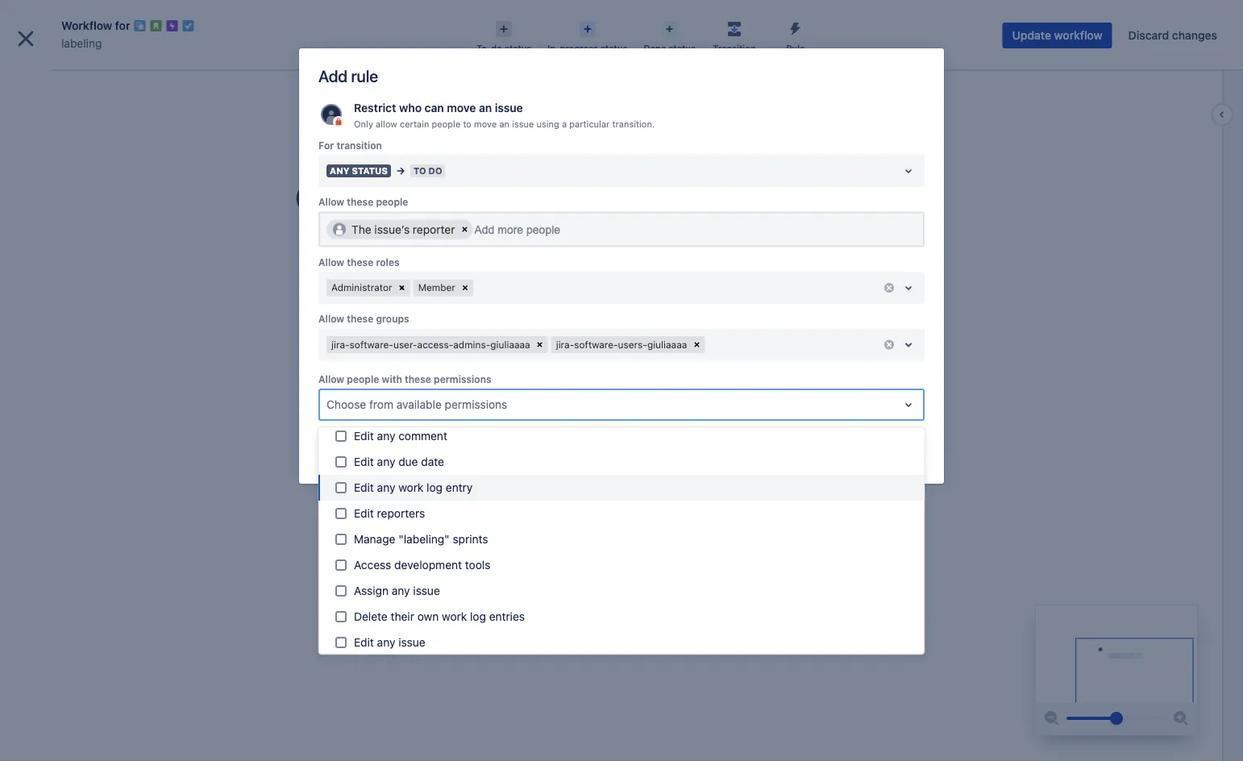 Task type: vqa. For each thing, say whether or not it's contained in the screenshot.
THEIR
yes



Task type: describe. For each thing, give the bounding box(es) containing it.
issue left using at top
[[512, 119, 534, 129]]

admins-
[[454, 339, 491, 350]]

issue down to-do status in the left of the page
[[495, 101, 523, 115]]

2 giuliaaaa from the left
[[648, 339, 688, 350]]

to do
[[414, 166, 443, 176]]

rule
[[787, 43, 806, 54]]

rule
[[351, 66, 378, 85]]

people inside restrict who can move an issue only allow certain people to move an issue using a particular transition.
[[432, 119, 461, 129]]

workflow
[[1055, 29, 1103, 42]]

add rule
[[319, 66, 378, 85]]

delete
[[354, 610, 388, 624]]

in-progress status
[[548, 43, 628, 54]]

choose
[[327, 398, 366, 412]]

1 vertical spatial labeling
[[48, 71, 91, 84]]

edit for edit any issue
[[354, 636, 374, 650]]

available
[[397, 398, 442, 412]]

transition.
[[613, 119, 655, 129]]

changes
[[1173, 29, 1218, 42]]

status inside popup button
[[669, 43, 696, 54]]

reporters
[[377, 507, 425, 520]]

users-
[[618, 339, 648, 350]]

1 vertical spatial log
[[470, 610, 486, 624]]

assign any issue
[[354, 585, 440, 598]]

access development tools
[[354, 559, 491, 572]]

status down create button
[[601, 43, 628, 54]]

restrict
[[354, 101, 396, 115]]

allow people with these permissions
[[319, 374, 492, 385]]

to-
[[477, 43, 491, 54]]

edit for edit any due date
[[354, 456, 374, 469]]

for
[[115, 19, 130, 32]]

issue's
[[375, 223, 410, 236]]

choose from available permissions
[[327, 398, 508, 412]]

own
[[418, 610, 439, 624]]

allow
[[376, 119, 398, 129]]

primary element
[[10, 0, 937, 45]]

done status button
[[636, 16, 704, 55]]

any for edit any issue
[[377, 636, 396, 650]]

allow for allow these groups
[[319, 314, 345, 325]]

allow these roles
[[319, 257, 400, 268]]

update
[[1013, 29, 1052, 42]]

discard changes button
[[1119, 23, 1228, 48]]

3 open image from the top
[[899, 395, 919, 415]]

issue down their at bottom
[[399, 636, 426, 650]]

edit for edit any work log entry
[[354, 481, 374, 495]]

clear image for jira-software-user-access-admins-giuliaaaa
[[534, 339, 547, 351]]

clear image
[[883, 282, 896, 295]]

for transition element
[[319, 155, 925, 187]]

create button
[[588, 9, 642, 35]]

clear image
[[883, 339, 896, 351]]

zoom out image
[[1043, 709, 1062, 728]]

clear image for member
[[459, 282, 472, 295]]

any
[[330, 166, 350, 176]]

in-
[[548, 43, 560, 54]]

"labeling"
[[399, 533, 450, 546]]

particular
[[570, 119, 610, 129]]

tools
[[465, 559, 491, 572]]

any for edit any comment
[[377, 430, 396, 443]]

close workflow editor image
[[13, 26, 39, 52]]

can
[[425, 101, 444, 115]]

these for roles
[[347, 257, 374, 268]]

open image inside for transition element
[[899, 162, 919, 181]]

only
[[354, 119, 373, 129]]

the
[[352, 223, 372, 236]]

the issue's reporter
[[352, 223, 455, 236]]

1 horizontal spatial work
[[442, 610, 467, 624]]

workflow
[[61, 19, 112, 32]]

to
[[463, 119, 472, 129]]

0 vertical spatial an
[[479, 101, 492, 115]]

1 vertical spatial people
[[376, 197, 409, 208]]

you're in the workflow viewfinder, use the arrow keys to move it element
[[1037, 606, 1198, 703]]

status right do
[[505, 43, 532, 54]]

assign
[[354, 585, 389, 598]]

any for edit any work log entry
[[377, 481, 396, 495]]

jira-software-users-giuliaaaa
[[556, 339, 688, 350]]

manage
[[354, 533, 396, 546]]

transition button
[[704, 16, 765, 55]]

entry
[[446, 481, 473, 495]]

user-
[[394, 339, 418, 350]]

entries
[[489, 610, 525, 624]]

from
[[369, 398, 394, 412]]

access-
[[418, 339, 454, 350]]

create
[[597, 15, 633, 29]]

edit any due date
[[354, 456, 445, 469]]

these for people
[[347, 197, 374, 208]]

any status
[[330, 166, 388, 176]]

discard changes
[[1129, 29, 1218, 42]]

roles
[[376, 257, 400, 268]]

jira- for jira-software-users-giuliaaaa
[[556, 339, 575, 350]]



Task type: locate. For each thing, give the bounding box(es) containing it.
jira- for jira-software-user-access-admins-giuliaaaa
[[332, 339, 350, 350]]

giuliaaaa
[[491, 339, 531, 350], [648, 339, 688, 350]]

software- for user-
[[350, 339, 394, 350]]

clear image down roles on the top of page
[[396, 282, 409, 295]]

clear image for administrator
[[396, 282, 409, 295]]

labeling
[[61, 37, 102, 50], [48, 71, 91, 84]]

edit left due
[[354, 456, 374, 469]]

4 edit from the top
[[354, 507, 374, 520]]

allow up the issue's reporter image
[[319, 197, 345, 208]]

1 vertical spatial an
[[500, 119, 510, 129]]

an right can
[[479, 101, 492, 115]]

add rule dialog
[[299, 48, 945, 484]]

these up choose from available permissions
[[405, 374, 431, 385]]

0 horizontal spatial an
[[479, 101, 492, 115]]

using
[[537, 119, 560, 129]]

0 horizontal spatial giuliaaaa
[[491, 339, 531, 350]]

sprints
[[453, 533, 488, 546]]

3 allow from the top
[[319, 314, 345, 325]]

allow down administrator
[[319, 314, 345, 325]]

groups
[[376, 314, 410, 325]]

edit reporters
[[354, 507, 425, 520]]

open image
[[899, 162, 919, 181], [899, 278, 919, 298], [899, 395, 919, 415]]

any
[[377, 430, 396, 443], [377, 456, 396, 469], [377, 481, 396, 495], [392, 585, 410, 598], [377, 636, 396, 650]]

with
[[382, 374, 402, 385]]

in-progress status button
[[540, 16, 636, 55]]

workflow for
[[61, 19, 130, 32]]

move up to
[[447, 101, 476, 115]]

0 vertical spatial permissions
[[434, 374, 492, 385]]

jira software image
[[42, 13, 150, 32], [42, 13, 150, 32]]

any for edit any due date
[[377, 456, 396, 469]]

edit for edit reporters
[[354, 507, 374, 520]]

an
[[479, 101, 492, 115], [500, 119, 510, 129]]

permissions down admins-
[[434, 374, 492, 385]]

issue
[[495, 101, 523, 115], [512, 119, 534, 129], [413, 585, 440, 598], [399, 636, 426, 650]]

allow down the issue's reporter image
[[319, 257, 345, 268]]

edit
[[354, 430, 374, 443], [354, 456, 374, 469], [354, 481, 374, 495], [354, 507, 374, 520], [354, 636, 374, 650]]

access
[[354, 559, 391, 572]]

Search field
[[937, 9, 1099, 35]]

Allow people with these permissions text field
[[327, 397, 330, 413]]

people
[[432, 119, 461, 129], [376, 197, 409, 208], [347, 374, 379, 385]]

4 allow from the top
[[319, 374, 345, 385]]

software-
[[350, 339, 394, 350], [575, 339, 618, 350]]

for
[[319, 140, 334, 151]]

0 vertical spatial work
[[399, 481, 424, 495]]

jira- left users-
[[556, 339, 575, 350]]

any up edit any due date
[[377, 430, 396, 443]]

0 horizontal spatial jira-
[[332, 339, 350, 350]]

edit down from
[[354, 430, 374, 443]]

allow for allow people with these permissions
[[319, 374, 345, 385]]

0 horizontal spatial log
[[427, 481, 443, 495]]

comment
[[399, 430, 448, 443]]

work down due
[[399, 481, 424, 495]]

create banner
[[0, 0, 1244, 45]]

restrict who can move an issue only allow certain people to move an issue using a particular transition.
[[354, 101, 655, 129]]

these up administrator
[[347, 257, 374, 268]]

0 horizontal spatial work
[[399, 481, 424, 495]]

1 vertical spatial work
[[442, 610, 467, 624]]

5 edit from the top
[[354, 636, 374, 650]]

edit any comment
[[354, 430, 448, 443]]

1 vertical spatial open image
[[899, 278, 919, 298]]

software- for users-
[[575, 339, 618, 350]]

people left the with
[[347, 374, 379, 385]]

log left entries
[[470, 610, 486, 624]]

status
[[505, 43, 532, 54], [601, 43, 628, 54], [669, 43, 696, 54], [352, 166, 388, 176]]

a
[[562, 119, 567, 129]]

status down the transition
[[352, 166, 388, 176]]

3 edit from the top
[[354, 481, 374, 495]]

an right to
[[500, 119, 510, 129]]

edit for edit any comment
[[354, 430, 374, 443]]

to-do status button
[[469, 16, 540, 55]]

issue up own
[[413, 585, 440, 598]]

any for assign any issue
[[392, 585, 410, 598]]

dialog containing workflow for
[[0, 0, 1244, 761]]

1 horizontal spatial giuliaaaa
[[648, 339, 688, 350]]

0 horizontal spatial clear image
[[396, 282, 409, 295]]

status right done
[[669, 43, 696, 54]]

1 horizontal spatial an
[[500, 119, 510, 129]]

edit up the manage
[[354, 507, 374, 520]]

1 horizontal spatial software-
[[575, 339, 618, 350]]

these down administrator
[[347, 314, 374, 325]]

any up edit reporters
[[377, 481, 396, 495]]

0 horizontal spatial software-
[[350, 339, 394, 350]]

zoom in image
[[1172, 709, 1191, 728]]

allow these groups
[[319, 314, 410, 325]]

clear image right 'member'
[[459, 282, 472, 295]]

to-do status
[[477, 43, 532, 54]]

1 allow from the top
[[319, 197, 345, 208]]

1 horizontal spatial log
[[470, 610, 486, 624]]

move right to
[[474, 119, 497, 129]]

1 jira- from the left
[[332, 339, 350, 350]]

transition
[[713, 43, 756, 54]]

Zoom level range field
[[1067, 703, 1167, 735]]

2 jira- from the left
[[556, 339, 575, 350]]

development
[[395, 559, 462, 572]]

1 horizontal spatial clear image
[[691, 339, 704, 351]]

delete their own work log entries
[[354, 610, 525, 624]]

clear image right reporter
[[459, 223, 471, 236]]

permissions right available
[[445, 398, 508, 412]]

rule button
[[765, 16, 827, 55]]

discard
[[1129, 29, 1170, 42]]

2 software- from the left
[[575, 339, 618, 350]]

1 vertical spatial clear image
[[691, 339, 704, 351]]

due
[[399, 456, 418, 469]]

1 open image from the top
[[899, 162, 919, 181]]

labeling down labeling link
[[48, 71, 91, 84]]

0 vertical spatial open image
[[899, 162, 919, 181]]

work right own
[[442, 610, 467, 624]]

1 software- from the left
[[350, 339, 394, 350]]

2 vertical spatial open image
[[899, 395, 919, 415]]

0 vertical spatial log
[[427, 481, 443, 495]]

done status
[[644, 43, 696, 54]]

done
[[644, 43, 667, 54]]

0 vertical spatial people
[[432, 119, 461, 129]]

edit down delete
[[354, 636, 374, 650]]

allow these people
[[319, 197, 409, 208]]

labeling inside dialog
[[61, 37, 102, 50]]

certain
[[400, 119, 429, 129]]

these for groups
[[347, 314, 374, 325]]

the issue's reporter image
[[333, 224, 346, 237]]

clear image right users-
[[691, 339, 704, 351]]

any up their at bottom
[[392, 585, 410, 598]]

1 vertical spatial permissions
[[445, 398, 508, 412]]

people down can
[[432, 119, 461, 129]]

do
[[491, 43, 502, 54]]

people up issue's
[[376, 197, 409, 208]]

who
[[399, 101, 422, 115]]

permissions
[[434, 374, 492, 385], [445, 398, 508, 412]]

allow for allow these people
[[319, 197, 345, 208]]

open image
[[899, 335, 919, 355]]

allow for allow these roles
[[319, 257, 345, 268]]

2 edit from the top
[[354, 456, 374, 469]]

0 vertical spatial move
[[447, 101, 476, 115]]

1 edit from the top
[[354, 430, 374, 443]]

0 horizontal spatial clear image
[[459, 223, 471, 236]]

allow up allow people with these permissions text field
[[319, 374, 345, 385]]

2 vertical spatial people
[[347, 374, 379, 385]]

2 horizontal spatial clear image
[[534, 339, 547, 351]]

update workflow button
[[1003, 23, 1113, 48]]

labeling down workflow on the top of page
[[61, 37, 102, 50]]

jira-software-user-access-admins-giuliaaaa
[[332, 339, 531, 350]]

their
[[391, 610, 415, 624]]

these up the
[[347, 197, 374, 208]]

for transition
[[319, 140, 382, 151]]

do
[[429, 166, 443, 176]]

labeling link
[[61, 34, 102, 53]]

add
[[319, 66, 348, 85]]

log left entry
[[427, 481, 443, 495]]

1 horizontal spatial jira-
[[556, 339, 575, 350]]

jira- down allow these groups
[[332, 339, 350, 350]]

edit any issue
[[354, 636, 426, 650]]

2 allow from the top
[[319, 257, 345, 268]]

member
[[418, 282, 456, 293]]

Allow these people text field
[[475, 224, 565, 237]]

status inside for transition element
[[352, 166, 388, 176]]

date
[[421, 456, 445, 469]]

work
[[399, 481, 424, 495], [442, 610, 467, 624]]

1 horizontal spatial clear image
[[459, 282, 472, 295]]

administrator
[[332, 282, 393, 293]]

any down delete
[[377, 636, 396, 650]]

1 vertical spatial move
[[474, 119, 497, 129]]

group
[[6, 296, 187, 415], [6, 296, 187, 371], [6, 371, 187, 415]]

reporter
[[413, 223, 455, 236]]

0 vertical spatial labeling
[[61, 37, 102, 50]]

to
[[414, 166, 426, 176]]

edit any work log entry
[[354, 481, 473, 495]]

0 vertical spatial clear image
[[459, 223, 471, 236]]

clear image right admins-
[[534, 339, 547, 351]]

clear image
[[459, 223, 471, 236], [691, 339, 704, 351]]

transition
[[337, 140, 382, 151]]

2 open image from the top
[[899, 278, 919, 298]]

log
[[427, 481, 443, 495], [470, 610, 486, 624]]

clear image
[[396, 282, 409, 295], [459, 282, 472, 295], [534, 339, 547, 351]]

progress
[[560, 43, 599, 54]]

edit up edit reporters
[[354, 481, 374, 495]]

1 giuliaaaa from the left
[[491, 339, 531, 350]]

manage "labeling" sprints
[[354, 533, 488, 546]]

any left due
[[377, 456, 396, 469]]

update workflow
[[1013, 29, 1103, 42]]

dialog
[[0, 0, 1244, 761]]



